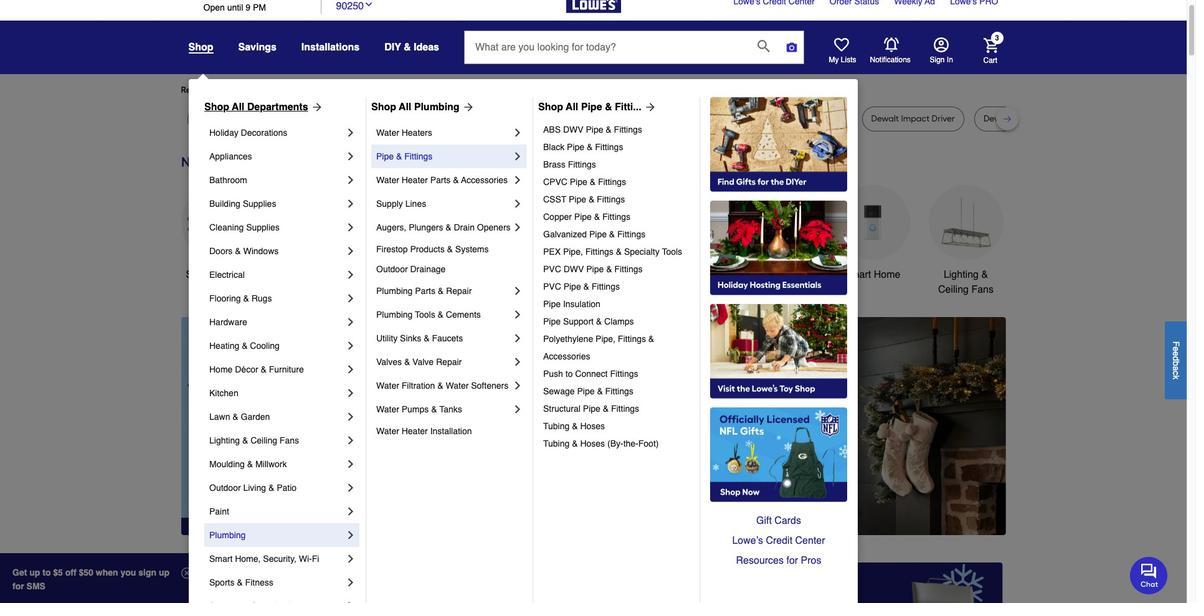 Task type: locate. For each thing, give the bounding box(es) containing it.
pipe up 'polyethylene'
[[543, 317, 561, 326]]

camera image
[[786, 41, 798, 54]]

fittings down "clamps"
[[618, 334, 646, 344]]

heater
[[402, 175, 428, 185], [402, 426, 428, 436]]

0 vertical spatial home
[[874, 269, 901, 280]]

tubing for tubing & hoses (by-the-foot)
[[543, 439, 570, 449]]

0 horizontal spatial accessories
[[461, 175, 508, 185]]

building supplies link
[[209, 192, 345, 216]]

chevron right image for building supplies
[[345, 198, 357, 210]]

0 horizontal spatial you
[[294, 85, 309, 95]]

0 horizontal spatial driver
[[527, 113, 551, 124]]

0 vertical spatial smart
[[845, 269, 871, 280]]

tubing down tubing & hoses
[[543, 439, 570, 449]]

firestop
[[376, 244, 408, 254]]

tools inside outdoor tools & equipment
[[689, 269, 712, 280]]

accessories down the pipe & fittings link
[[461, 175, 508, 185]]

chevron right image for cleaning supplies
[[345, 221, 357, 234]]

pipe up pvc pipe & fittings
[[586, 264, 604, 274]]

water left pumps
[[376, 404, 399, 414]]

plumbing for plumbing parts & repair
[[376, 286, 413, 296]]

holiday hosting essentials. image
[[710, 201, 847, 295]]

dwv up black pipe & fittings
[[563, 125, 584, 135]]

accessories inside water heater parts & accessories link
[[461, 175, 508, 185]]

1 vertical spatial home
[[209, 365, 233, 374]]

hoses left (by-
[[580, 439, 605, 449]]

holiday
[[209, 128, 238, 138]]

fittings down heaters
[[404, 151, 433, 161]]

shop all plumbing link
[[371, 100, 475, 115]]

0 vertical spatial heater
[[402, 175, 428, 185]]

brass fittings link
[[543, 156, 691, 173]]

1 vertical spatial hoses
[[580, 439, 605, 449]]

0 vertical spatial shop
[[188, 42, 213, 53]]

lowe's credit center
[[732, 535, 825, 546]]

1 horizontal spatial bathroom link
[[742, 185, 817, 282]]

repair up water filtration & water softeners 'link'
[[436, 357, 462, 367]]

None search field
[[464, 31, 804, 76]]

all for plumbing
[[399, 102, 411, 113]]

doors & windows link
[[209, 239, 345, 263]]

0 vertical spatial accessories
[[461, 175, 508, 185]]

1 vertical spatial accessories
[[543, 351, 590, 361]]

holiday decorations link
[[209, 121, 345, 145]]

all for departments
[[232, 102, 244, 113]]

0 vertical spatial repair
[[446, 286, 472, 296]]

1 vertical spatial faucets
[[432, 333, 463, 343]]

1 horizontal spatial outdoor
[[376, 264, 408, 274]]

0 vertical spatial pipe,
[[563, 247, 583, 257]]

chevron right image for water heaters
[[512, 126, 524, 139]]

0 vertical spatial pvc
[[543, 264, 561, 274]]

1 vertical spatial bathroom
[[758, 269, 801, 280]]

1 horizontal spatial driver
[[819, 113, 843, 124]]

0 vertical spatial decorations
[[241, 128, 287, 138]]

smart home, security, wi-fi
[[209, 554, 319, 564]]

water for water pumps & tanks
[[376, 404, 399, 414]]

2 set from the left
[[620, 113, 633, 124]]

1 vertical spatial kitchen
[[209, 388, 238, 398]]

1 heater from the top
[[402, 175, 428, 185]]

2 pvc from the top
[[543, 282, 561, 292]]

for left 'pros' on the right
[[787, 555, 798, 566]]

gift cards link
[[710, 511, 847, 531]]

1 horizontal spatial up
[[159, 568, 169, 578]]

shop down recommended
[[204, 102, 229, 113]]

kitchen up lawn
[[209, 388, 238, 398]]

lowe's
[[732, 535, 763, 546]]

1 impact from the left
[[497, 113, 525, 124]]

to left $5
[[43, 568, 51, 578]]

e up d
[[1171, 346, 1181, 351]]

lowe's home improvement account image
[[934, 37, 949, 52]]

supplies up cleaning supplies
[[243, 199, 276, 209]]

0 horizontal spatial kitchen
[[209, 388, 238, 398]]

up to 30 percent off select grills and accessories. image
[[743, 563, 1003, 603]]

fitti...
[[615, 102, 642, 113]]

1 you from the left
[[294, 85, 309, 95]]

scroll to item #3 image
[[700, 513, 730, 518]]

1 horizontal spatial accessories
[[543, 351, 590, 361]]

2 bit from the left
[[443, 113, 453, 124]]

2 dewalt from the left
[[253, 113, 281, 124]]

patio
[[277, 483, 297, 493]]

chevron right image for moulding & millwork
[[345, 458, 357, 470]]

1 horizontal spatial shop
[[371, 102, 396, 113]]

arrow right image inside shop all plumbing link
[[460, 101, 475, 113]]

lawn & garden
[[209, 412, 270, 422]]

pipe support & clamps
[[543, 317, 634, 326]]

water up supply
[[376, 175, 399, 185]]

shop all pipe & fitti... link
[[538, 100, 657, 115]]

1 hoses from the top
[[580, 421, 605, 431]]

heater up lines
[[402, 175, 428, 185]]

get up to 2 free select tools or batteries when you buy 1 with select purchases. image
[[183, 563, 444, 603]]

1 vertical spatial tubing
[[543, 439, 570, 449]]

plumbing up "dewalt bit set"
[[414, 102, 460, 113]]

equipment
[[662, 284, 710, 295]]

0 horizontal spatial home
[[209, 365, 233, 374]]

smart
[[845, 269, 871, 280], [209, 554, 233, 564]]

shop for shop all pipe & fitti...
[[538, 102, 563, 113]]

1 horizontal spatial smart
[[845, 269, 871, 280]]

plumbing parts & repair
[[376, 286, 472, 296]]

all left "deals" on the top left
[[212, 269, 223, 280]]

officially licensed n f l gifts. shop now. image
[[710, 407, 847, 502]]

2 drill from the left
[[591, 113, 606, 124]]

drill for dewalt drill
[[745, 113, 760, 124]]

shop inside "link"
[[186, 269, 209, 280]]

chevron right image
[[345, 126, 357, 139], [345, 150, 357, 163], [345, 174, 357, 186], [345, 198, 357, 210], [512, 198, 524, 210], [345, 221, 357, 234], [512, 221, 524, 234], [512, 285, 524, 297], [345, 340, 357, 352], [345, 363, 357, 376], [512, 379, 524, 392], [512, 403, 524, 416], [345, 505, 357, 518], [345, 553, 357, 565], [345, 576, 357, 589]]

1 up from the left
[[29, 568, 40, 578]]

kitchen inside kitchen faucets link
[[556, 269, 590, 280]]

shop down more suggestions for you link
[[371, 102, 396, 113]]

chevron right image for water heater parts & accessories
[[512, 174, 524, 186]]

0 vertical spatial bathroom
[[209, 175, 247, 185]]

1 bit from the left
[[374, 113, 384, 124]]

resources
[[736, 555, 784, 566]]

0 vertical spatial hoses
[[580, 421, 605, 431]]

2 you from the left
[[405, 85, 420, 95]]

sign
[[138, 568, 156, 578]]

2 horizontal spatial impact
[[901, 113, 930, 124]]

1 vertical spatial pipe,
[[596, 334, 616, 344]]

driver down sign in
[[932, 113, 955, 124]]

1 horizontal spatial fans
[[972, 284, 994, 295]]

pvc down pex on the top left of page
[[543, 264, 561, 274]]

2 horizontal spatial outdoor
[[650, 269, 686, 280]]

fittings down the drill bit set
[[614, 125, 642, 135]]

gift cards
[[756, 515, 801, 527]]

0 horizontal spatial bathroom
[[209, 175, 247, 185]]

sign
[[930, 55, 945, 64]]

0 horizontal spatial up
[[29, 568, 40, 578]]

moulding
[[209, 459, 245, 469]]

black
[[543, 142, 565, 152]]

dewalt for dewalt tool
[[253, 113, 281, 124]]

smart home link
[[835, 185, 910, 282]]

scroll to item #2 image
[[670, 513, 700, 518]]

you left more
[[294, 85, 309, 95]]

fittings inside polyethylene pipe, fittings & accessories
[[618, 334, 646, 344]]

1 vertical spatial ceiling
[[251, 436, 277, 446]]

0 horizontal spatial outdoor
[[209, 483, 241, 493]]

for up the shop all plumbing
[[392, 85, 403, 95]]

0 vertical spatial to
[[566, 369, 573, 379]]

cooling
[[250, 341, 280, 351]]

all inside "link"
[[212, 269, 223, 280]]

sewage pipe & fittings
[[543, 386, 634, 396]]

kitchen for kitchen faucets
[[556, 269, 590, 280]]

fittings down black pipe & fittings
[[568, 160, 596, 169]]

pipe & fittings link
[[376, 145, 512, 168]]

security,
[[263, 554, 296, 564]]

pipe, down "pipe support & clamps" link
[[596, 334, 616, 344]]

9
[[246, 2, 250, 12]]

& inside 'link'
[[235, 246, 241, 256]]

smart home, security, wi-fi link
[[209, 547, 345, 571]]

0 vertical spatial lighting & ceiling fans link
[[929, 185, 1003, 297]]

chevron right image for heating & cooling
[[345, 340, 357, 352]]

0 vertical spatial dwv
[[563, 125, 584, 135]]

lowe's credit center link
[[710, 531, 847, 551]]

scroll to item #4 element
[[730, 511, 763, 519]]

6 dewalt from the left
[[871, 113, 899, 124]]

fans inside lighting & ceiling fans
[[972, 284, 994, 295]]

chevron right image for lawn & garden
[[345, 411, 357, 423]]

1 e from the top
[[1171, 346, 1181, 351]]

decorations for holiday
[[241, 128, 287, 138]]

savings
[[238, 42, 277, 53]]

pipe down water heaters
[[376, 151, 394, 161]]

plumbing
[[414, 102, 460, 113], [376, 286, 413, 296], [376, 310, 413, 320], [209, 530, 246, 540]]

0 vertical spatial tubing
[[543, 421, 570, 431]]

0 vertical spatial lighting
[[944, 269, 979, 280]]

0 horizontal spatial lighting & ceiling fans link
[[209, 429, 345, 452]]

pipe, for polyethylene
[[596, 334, 616, 344]]

90250
[[336, 0, 364, 12]]

fittings up csst pipe & fittings link
[[598, 177, 626, 187]]

1 vertical spatial to
[[43, 568, 51, 578]]

4 drill from the left
[[1014, 113, 1028, 124]]

faucets up valves & valve repair link
[[432, 333, 463, 343]]

parts down drainage
[[415, 286, 435, 296]]

dwv for abs
[[563, 125, 584, 135]]

shop these last-minute gifts. $99 or less. quantities are limited and won't last. image
[[181, 317, 382, 535]]

fitness
[[245, 578, 273, 588]]

0 horizontal spatial fans
[[280, 436, 299, 446]]

you for more suggestions for you
[[405, 85, 420, 95]]

lighting & ceiling fans link
[[929, 185, 1003, 297], [209, 429, 345, 452]]

decorations down dewalt tool
[[241, 128, 287, 138]]

2 horizontal spatial driver
[[932, 113, 955, 124]]

3 impact from the left
[[901, 113, 930, 124]]

valves & valve repair link
[[376, 350, 512, 374]]

tools
[[662, 247, 682, 257], [394, 269, 417, 280], [689, 269, 712, 280], [415, 310, 435, 320]]

0 vertical spatial parts
[[430, 175, 451, 185]]

1 horizontal spatial arrow right image
[[460, 101, 475, 113]]

water up pipe & fittings
[[376, 128, 399, 138]]

dwv up pvc pipe & fittings
[[564, 264, 584, 274]]

decorations for christmas
[[472, 284, 525, 295]]

water left arrow left icon
[[376, 426, 399, 436]]

tubing & hoses link
[[543, 417, 691, 435]]

outdoor down firestop
[[376, 264, 408, 274]]

0 vertical spatial supplies
[[243, 199, 276, 209]]

impact
[[497, 113, 525, 124], [789, 113, 817, 124], [901, 113, 930, 124]]

shop up abs
[[538, 102, 563, 113]]

1 vertical spatial fans
[[280, 436, 299, 446]]

tools up equipment
[[689, 269, 712, 280]]

you up the shop all plumbing
[[405, 85, 420, 95]]

plumbing down outdoor drainage at the top
[[376, 286, 413, 296]]

1 vertical spatial pvc
[[543, 282, 561, 292]]

2 horizontal spatial shop
[[538, 102, 563, 113]]

0 horizontal spatial arrow right image
[[308, 101, 323, 113]]

chevron right image for kitchen
[[345, 387, 357, 399]]

water for water heaters
[[376, 128, 399, 138]]

cart
[[984, 56, 998, 64]]

0 horizontal spatial to
[[43, 568, 51, 578]]

impact driver
[[789, 113, 843, 124]]

accessories down 'polyethylene'
[[543, 351, 590, 361]]

repair down outdoor drainage link
[[446, 286, 472, 296]]

my lists
[[829, 55, 856, 64]]

supplies for cleaning supplies
[[246, 222, 280, 232]]

up
[[29, 568, 40, 578], [159, 568, 169, 578]]

0 vertical spatial kitchen
[[556, 269, 590, 280]]

fittings up structural pipe & fittings link
[[605, 386, 634, 396]]

parts up supply lines link
[[430, 175, 451, 185]]

outdoor down moulding
[[209, 483, 241, 493]]

chevron right image for valves & valve repair
[[512, 356, 524, 368]]

1 horizontal spatial kitchen
[[556, 269, 590, 280]]

sewage
[[543, 386, 575, 396]]

dewalt for dewalt bit set
[[413, 113, 441, 124]]

dewalt for dewalt drill bit
[[328, 113, 355, 124]]

decorations down christmas
[[472, 284, 525, 295]]

1 tubing from the top
[[543, 421, 570, 431]]

pipe, down the galvanized
[[563, 247, 583, 257]]

cements
[[446, 310, 481, 320]]

clamps
[[604, 317, 634, 326]]

chevron right image for home décor & furniture
[[345, 363, 357, 376]]

0 horizontal spatial smart
[[209, 554, 233, 564]]

plumbing down paint
[[209, 530, 246, 540]]

firestop products & systems link
[[376, 239, 524, 259]]

dewalt drill
[[716, 113, 760, 124]]

building supplies
[[209, 199, 276, 209]]

1 horizontal spatial you
[[405, 85, 420, 95]]

1 vertical spatial smart
[[209, 554, 233, 564]]

for down get
[[12, 581, 24, 591]]

connect
[[575, 369, 608, 379]]

get up to $5 off $50 when you sign up for sms
[[12, 568, 169, 591]]

2 tubing from the top
[[543, 439, 570, 449]]

set for dewalt bit set
[[455, 113, 468, 124]]

arrow right image inside the shop all departments link
[[308, 101, 323, 113]]

sports
[[209, 578, 235, 588]]

all down recommended searches for you heading
[[566, 102, 578, 113]]

e up b
[[1171, 351, 1181, 356]]

appliances
[[209, 151, 252, 161]]

tubing down structural
[[543, 421, 570, 431]]

2 horizontal spatial set
[[1043, 113, 1055, 124]]

1 vertical spatial repair
[[436, 357, 462, 367]]

shop for shop all departments
[[204, 102, 229, 113]]

kitchen up pvc pipe & fittings
[[556, 269, 590, 280]]

1 shop from the left
[[204, 102, 229, 113]]

cpvc pipe & fittings
[[543, 177, 626, 187]]

chevron right image for water filtration & water softeners
[[512, 379, 524, 392]]

chevron right image for lighting & ceiling fans
[[345, 434, 357, 447]]

to right push
[[566, 369, 573, 379]]

0 horizontal spatial impact
[[497, 113, 525, 124]]

1 horizontal spatial lighting
[[944, 269, 979, 280]]

$50
[[79, 568, 93, 578]]

pipe, inside polyethylene pipe, fittings & accessories
[[596, 334, 616, 344]]

outdoor
[[376, 264, 408, 274], [650, 269, 686, 280], [209, 483, 241, 493]]

0 horizontal spatial shop
[[204, 102, 229, 113]]

& inside "button"
[[404, 42, 411, 53]]

1 vertical spatial shop
[[186, 269, 209, 280]]

chevron right image
[[512, 126, 524, 139], [512, 150, 524, 163], [512, 174, 524, 186], [345, 245, 357, 257], [345, 269, 357, 281], [345, 292, 357, 305], [512, 308, 524, 321], [345, 316, 357, 328], [512, 332, 524, 345], [512, 356, 524, 368], [345, 387, 357, 399], [345, 411, 357, 423], [345, 434, 357, 447], [345, 458, 357, 470], [345, 482, 357, 494], [345, 529, 357, 541], [345, 600, 357, 603]]

pipe left insulation
[[543, 299, 561, 309]]

hoses down structural pipe & fittings
[[580, 421, 605, 431]]

1 vertical spatial lighting & ceiling fans
[[209, 436, 299, 446]]

pumps
[[402, 404, 429, 414]]

2 hoses from the top
[[580, 439, 605, 449]]

0 vertical spatial fans
[[972, 284, 994, 295]]

scroll to item #5 image
[[763, 513, 793, 518]]

1 vertical spatial supplies
[[246, 222, 280, 232]]

heating
[[209, 341, 239, 351]]

driver up abs
[[527, 113, 551, 124]]

flooring & rugs
[[209, 293, 272, 303]]

pvc for pvc dwv pipe & fittings
[[543, 264, 561, 274]]

smart for smart home, security, wi-fi
[[209, 554, 233, 564]]

5 bit from the left
[[1030, 113, 1041, 124]]

shop for shop
[[188, 42, 213, 53]]

0 horizontal spatial faucets
[[432, 333, 463, 343]]

1 horizontal spatial decorations
[[472, 284, 525, 295]]

0 horizontal spatial decorations
[[241, 128, 287, 138]]

supplies
[[243, 199, 276, 209], [246, 222, 280, 232]]

up up "sms"
[[29, 568, 40, 578]]

1 horizontal spatial faucets
[[593, 269, 628, 280]]

e
[[1171, 346, 1181, 351], [1171, 351, 1181, 356]]

1 drill from the left
[[357, 113, 372, 124]]

1 dewalt from the left
[[197, 113, 224, 124]]

flooring
[[209, 293, 241, 303]]

pipe
[[581, 102, 602, 113], [586, 125, 603, 135], [567, 142, 585, 152], [376, 151, 394, 161], [570, 177, 587, 187], [569, 194, 586, 204], [574, 212, 592, 222], [589, 229, 607, 239], [586, 264, 604, 274], [564, 282, 581, 292], [543, 299, 561, 309], [543, 317, 561, 326], [577, 386, 595, 396], [583, 404, 601, 414]]

3 shop from the left
[[538, 102, 563, 113]]

lighting inside lighting & ceiling fans
[[944, 269, 979, 280]]

7 dewalt from the left
[[984, 113, 1012, 124]]

1 horizontal spatial pipe,
[[596, 334, 616, 344]]

shop down open
[[188, 42, 213, 53]]

tools right specialty
[[662, 247, 682, 257]]

3 drill from the left
[[745, 113, 760, 124]]

all for deals
[[212, 269, 223, 280]]

faucets down pex pipe, fittings & specialty tools
[[593, 269, 628, 280]]

1 pvc from the top
[[543, 264, 561, 274]]

to inside get up to $5 off $50 when you sign up for sms
[[43, 568, 51, 578]]

dewalt for dewalt impact driver
[[871, 113, 899, 124]]

5 dewalt from the left
[[716, 113, 743, 124]]

1 vertical spatial heater
[[402, 426, 428, 436]]

2 heater from the top
[[402, 426, 428, 436]]

0 vertical spatial lighting & ceiling fans
[[938, 269, 994, 295]]

outdoor inside 'link'
[[209, 483, 241, 493]]

fans
[[972, 284, 994, 295], [280, 436, 299, 446]]

1 horizontal spatial set
[[620, 113, 633, 124]]

1 vertical spatial lighting
[[209, 436, 240, 446]]

outdoor up equipment
[[650, 269, 686, 280]]

chevron right image for sports & fitness
[[345, 576, 357, 589]]

specialty
[[624, 247, 660, 257]]

2 shop from the left
[[371, 102, 396, 113]]

supplies up windows
[[246, 222, 280, 232]]

all for pipe
[[566, 102, 578, 113]]

1 vertical spatial decorations
[[472, 284, 525, 295]]

1 vertical spatial dwv
[[564, 264, 584, 274]]

search image
[[758, 40, 770, 52]]

plumbing up utility
[[376, 310, 413, 320]]

the-
[[623, 439, 639, 449]]

credit
[[766, 535, 793, 546]]

impact for impact driver
[[789, 113, 817, 124]]

heater down pumps
[[402, 426, 428, 436]]

0 vertical spatial faucets
[[593, 269, 628, 280]]

0 vertical spatial ceiling
[[938, 284, 969, 295]]

water down valves
[[376, 381, 399, 391]]

2 up from the left
[[159, 568, 169, 578]]

bit for impact driver bit
[[553, 113, 563, 124]]

cleaning supplies link
[[209, 216, 345, 239]]

pvc up pipe insulation
[[543, 282, 561, 292]]

1 vertical spatial lighting & ceiling fans link
[[209, 429, 345, 452]]

chevron right image for holiday decorations
[[345, 126, 357, 139]]

arrow right image
[[308, 101, 323, 113], [460, 101, 475, 113], [983, 426, 995, 439]]

accessories inside polyethylene pipe, fittings & accessories
[[543, 351, 590, 361]]

0 horizontal spatial ceiling
[[251, 436, 277, 446]]

all up water heaters
[[399, 102, 411, 113]]

shop left electrical
[[186, 269, 209, 280]]

electrical
[[209, 270, 245, 280]]

2 driver from the left
[[819, 113, 843, 124]]

building
[[209, 199, 240, 209]]

up right sign
[[159, 568, 169, 578]]

for inside get up to $5 off $50 when you sign up for sms
[[12, 581, 24, 591]]

outdoor inside outdoor tools & equipment
[[650, 269, 686, 280]]

kitchen inside kitchen link
[[209, 388, 238, 398]]

tubing
[[543, 421, 570, 431], [543, 439, 570, 449]]

0 horizontal spatial bathroom link
[[209, 168, 345, 192]]

black pipe & fittings
[[543, 142, 623, 152]]

1 horizontal spatial ceiling
[[938, 284, 969, 295]]

set
[[455, 113, 468, 124], [620, 113, 633, 124], [1043, 113, 1055, 124]]

driver down my
[[819, 113, 843, 124]]

living
[[243, 483, 266, 493]]

chevron right image for appliances
[[345, 150, 357, 163]]

3 bit from the left
[[553, 113, 563, 124]]

sinks
[[400, 333, 421, 343]]

0 horizontal spatial pipe,
[[563, 247, 583, 257]]

1 horizontal spatial impact
[[789, 113, 817, 124]]

water heaters link
[[376, 121, 512, 145]]

all down the recommended searches for you
[[232, 102, 244, 113]]

1 driver from the left
[[527, 113, 551, 124]]

utility sinks & faucets
[[376, 333, 463, 343]]

2 impact from the left
[[789, 113, 817, 124]]

0 horizontal spatial set
[[455, 113, 468, 124]]

0 horizontal spatial lighting
[[209, 436, 240, 446]]

3 dewalt from the left
[[328, 113, 355, 124]]

4 dewalt from the left
[[413, 113, 441, 124]]

fittings down cpvc pipe & fittings link on the top of page
[[597, 194, 625, 204]]

doors
[[209, 246, 233, 256]]

1 set from the left
[[455, 113, 468, 124]]

fittings up specialty
[[618, 229, 646, 239]]



Task type: describe. For each thing, give the bounding box(es) containing it.
savings button
[[238, 36, 277, 59]]

shop all departments
[[204, 102, 308, 113]]

polyethylene pipe, fittings & accessories link
[[543, 330, 691, 365]]

chevron right image for paint
[[345, 505, 357, 518]]

dwv for pvc
[[564, 264, 584, 274]]

1 horizontal spatial to
[[566, 369, 573, 379]]

lowe's home improvement lists image
[[834, 37, 849, 52]]

set for drill bit set
[[620, 113, 633, 124]]

water pumps & tanks
[[376, 404, 462, 414]]

& inside outdoor tools & equipment
[[715, 269, 721, 280]]

lowe's home improvement notification center image
[[884, 37, 899, 52]]

fittings down kitchen faucets on the top of the page
[[592, 282, 620, 292]]

fittings down csst pipe & fittings link
[[602, 212, 631, 222]]

d
[[1171, 356, 1181, 361]]

pipe up pipe insulation
[[564, 282, 581, 292]]

outdoor for outdoor living & patio
[[209, 483, 241, 493]]

support
[[563, 317, 594, 326]]

outdoor for outdoor tools & equipment
[[650, 269, 686, 280]]

c
[[1171, 371, 1181, 375]]

outdoor living & patio
[[209, 483, 297, 493]]

shop button
[[188, 41, 213, 54]]

galvanized
[[543, 229, 587, 239]]

supplies for building supplies
[[243, 199, 276, 209]]

1 horizontal spatial lighting & ceiling fans
[[938, 269, 994, 295]]

dewalt drill bit
[[328, 113, 384, 124]]

fittings down the pex pipe, fittings & specialty tools link
[[615, 264, 643, 274]]

for up departments on the left top of page
[[281, 85, 293, 95]]

augers, plungers & drain openers
[[376, 222, 511, 232]]

fittings down 'abs dwv pipe & fittings' link
[[595, 142, 623, 152]]

pvc pipe & fittings link
[[543, 278, 691, 295]]

water heater installation link
[[376, 421, 524, 441]]

tool
[[283, 113, 299, 124]]

dewalt for dewalt
[[197, 113, 224, 124]]

chat invite button image
[[1130, 556, 1168, 594]]

accessories for polyethylene pipe, fittings & accessories
[[543, 351, 590, 361]]

new deals every day during 25 days of deals image
[[181, 151, 1006, 172]]

2 horizontal spatial arrow right image
[[983, 426, 995, 439]]

bit for dewalt drill bit
[[374, 113, 384, 124]]

push to connect fittings
[[543, 369, 638, 379]]

ideas
[[414, 42, 439, 53]]

pm
[[253, 2, 266, 12]]

kitchen link
[[209, 381, 345, 405]]

driver for impact driver bit
[[527, 113, 551, 124]]

arrow right image
[[642, 101, 657, 113]]

repair for valves & valve repair
[[436, 357, 462, 367]]

pipe up csst pipe & fittings
[[570, 177, 587, 187]]

lawn & garden link
[[209, 405, 345, 429]]

utility sinks & faucets link
[[376, 326, 512, 350]]

1 horizontal spatial lighting & ceiling fans link
[[929, 185, 1003, 297]]

$5
[[53, 568, 63, 578]]

pipe down the cpvc pipe & fittings
[[569, 194, 586, 204]]

plumbing for plumbing tools & cements
[[376, 310, 413, 320]]

chevron right image for pipe & fittings
[[512, 150, 524, 163]]

csst pipe & fittings
[[543, 194, 625, 204]]

fittings up sewage pipe & fittings link
[[610, 369, 638, 379]]

sports & fitness
[[209, 578, 273, 588]]

lowe's home improvement logo image
[[566, 0, 621, 28]]

pvc for pvc pipe & fittings
[[543, 282, 561, 292]]

tubing for tubing & hoses
[[543, 421, 570, 431]]

pipe down the drill bit set
[[586, 125, 603, 135]]

searches
[[243, 85, 279, 95]]

water for water filtration & water softeners
[[376, 381, 399, 391]]

3 driver from the left
[[932, 113, 955, 124]]

moulding & millwork
[[209, 459, 287, 469]]

more suggestions for you link
[[319, 84, 430, 97]]

faucets inside the utility sinks & faucets link
[[432, 333, 463, 343]]

recommended
[[181, 85, 241, 95]]

pipe down push to connect fittings
[[577, 386, 595, 396]]

water for water heater parts & accessories
[[376, 175, 399, 185]]

water up tanks
[[446, 381, 469, 391]]

4 bit from the left
[[608, 113, 618, 124]]

sports & fitness link
[[209, 571, 345, 594]]

home décor & furniture link
[[209, 358, 345, 381]]

pex pipe, fittings & specialty tools link
[[543, 243, 691, 260]]

furniture
[[269, 365, 304, 374]]

arrow right image for shop all departments
[[308, 101, 323, 113]]

driver for impact driver
[[819, 113, 843, 124]]

kitchen faucets
[[556, 269, 628, 280]]

center
[[795, 535, 825, 546]]

fittings down sewage pipe & fittings link
[[611, 404, 639, 414]]

tools down plumbing parts & repair
[[415, 310, 435, 320]]

pipe, for pex
[[563, 247, 583, 257]]

heater for parts
[[402, 175, 428, 185]]

systems
[[455, 244, 489, 254]]

hoses for tubing & hoses (by-the-foot)
[[580, 439, 605, 449]]

pipe down sewage pipe & fittings
[[583, 404, 601, 414]]

foot)
[[639, 439, 659, 449]]

dewalt for dewalt drill bit set
[[984, 113, 1012, 124]]

chevron right image for bathroom
[[345, 174, 357, 186]]

plumbing parts & repair link
[[376, 279, 512, 303]]

open
[[203, 2, 225, 12]]

1 horizontal spatial bathroom
[[758, 269, 801, 280]]

push to connect fittings link
[[543, 365, 691, 383]]

tools up plumbing parts & repair
[[394, 269, 417, 280]]

chevron right image for utility sinks & faucets
[[512, 332, 524, 345]]

find gifts for the diyer. image
[[710, 97, 847, 192]]

up to 35 percent off select small appliances. image
[[463, 563, 723, 603]]

1 horizontal spatial home
[[874, 269, 901, 280]]

push
[[543, 369, 563, 379]]

pipe down recommended searches for you heading
[[581, 102, 602, 113]]

fi
[[312, 554, 319, 564]]

augers, plungers & drain openers link
[[376, 216, 512, 239]]

plumbing for plumbing
[[209, 530, 246, 540]]

abs dwv pipe & fittings link
[[543, 121, 691, 138]]

chevron right image for plumbing tools & cements
[[512, 308, 524, 321]]

garden
[[241, 412, 270, 422]]

tubing & hoses (by-the-foot) link
[[543, 435, 691, 452]]

you for recommended searches for you
[[294, 85, 309, 95]]

arrow left image
[[413, 426, 425, 439]]

kitchen for kitchen
[[209, 388, 238, 398]]

dewalt tool
[[253, 113, 299, 124]]

fittings down galvanized pipe & fittings
[[586, 247, 614, 257]]

3 set from the left
[[1043, 113, 1055, 124]]

shop for shop all deals
[[186, 269, 209, 280]]

shop for shop all plumbing
[[371, 102, 396, 113]]

water for water heater installation
[[376, 426, 399, 436]]

diy & ideas button
[[385, 36, 439, 59]]

chevron right image for doors & windows
[[345, 245, 357, 257]]

accessories for water heater parts & accessories
[[461, 175, 508, 185]]

outdoor tools & equipment link
[[648, 185, 723, 297]]

outdoor for outdoor drainage
[[376, 264, 408, 274]]

drill for dewalt drill bit set
[[1014, 113, 1028, 124]]

recommended searches for you heading
[[181, 84, 1006, 97]]

shop all deals
[[186, 269, 251, 280]]

outdoor living & patio link
[[209, 476, 345, 500]]

shop all departments link
[[204, 100, 323, 115]]

faucets inside kitchen faucets link
[[593, 269, 628, 280]]

drill for dewalt drill bit
[[357, 113, 372, 124]]

resources for pros link
[[710, 551, 847, 571]]

paint link
[[209, 500, 345, 523]]

visit the lowe's toy shop. image
[[710, 304, 847, 399]]

pipe up brass fittings
[[567, 142, 585, 152]]

pipe down copper pipe & fittings
[[589, 229, 607, 239]]

chevron right image for augers, plungers & drain openers
[[512, 221, 524, 234]]

copper pipe & fittings link
[[543, 208, 691, 226]]

structural pipe & fittings
[[543, 404, 639, 414]]

chevron right image for electrical
[[345, 269, 357, 281]]

when
[[96, 568, 118, 578]]

holiday decorations
[[209, 128, 287, 138]]

chevron right image for water pumps & tanks
[[512, 403, 524, 416]]

valves & valve repair
[[376, 357, 462, 367]]

0 horizontal spatial lighting & ceiling fans
[[209, 436, 299, 446]]

sign in
[[930, 55, 953, 64]]

cpvc
[[543, 177, 568, 187]]

Search Query text field
[[465, 31, 748, 64]]

dewalt for dewalt drill
[[716, 113, 743, 124]]

chevron right image for supply lines
[[512, 198, 524, 210]]

shop all deals link
[[181, 185, 256, 282]]

smart for smart home
[[845, 269, 871, 280]]

installation
[[430, 426, 472, 436]]

chevron right image for smart home, security, wi-fi
[[345, 553, 357, 565]]

supply
[[376, 199, 403, 209]]

paint
[[209, 507, 229, 517]]

hardware link
[[209, 310, 345, 334]]

chevron right image for hardware
[[345, 316, 357, 328]]

chevron down image
[[364, 0, 374, 9]]

more suggestions for you
[[319, 85, 420, 95]]

augers,
[[376, 222, 406, 232]]

chevron right image for plumbing parts & repair
[[512, 285, 524, 297]]

& inside lighting & ceiling fans
[[982, 269, 988, 280]]

utility
[[376, 333, 398, 343]]

dewalt bit set
[[413, 113, 468, 124]]

hoses for tubing & hoses
[[580, 421, 605, 431]]

chevron right image for outdoor living & patio
[[345, 482, 357, 494]]

lines
[[405, 199, 426, 209]]

dewalt drill bit set
[[984, 113, 1055, 124]]

for inside 'link'
[[787, 555, 798, 566]]

lowe's home improvement cart image
[[984, 38, 998, 53]]

2 e from the top
[[1171, 351, 1181, 356]]

pipe down csst pipe & fittings
[[574, 212, 592, 222]]

75 percent off all artificial christmas trees, holiday lights and more. image
[[402, 317, 1006, 535]]

shop all plumbing
[[371, 102, 460, 113]]

tubing & hoses (by-the-foot)
[[543, 439, 659, 449]]

repair for plumbing parts & repair
[[446, 286, 472, 296]]

pvc pipe & fittings
[[543, 282, 620, 292]]

diy & ideas
[[385, 42, 439, 53]]

chevron right image for flooring & rugs
[[345, 292, 357, 305]]

arrow right image for shop all plumbing
[[460, 101, 475, 113]]

softeners
[[471, 381, 509, 391]]

supply lines
[[376, 199, 426, 209]]

supply lines link
[[376, 192, 512, 216]]

electrical link
[[209, 263, 345, 287]]

heater for installation
[[402, 426, 428, 436]]

water heater parts & accessories link
[[376, 168, 512, 192]]

impact for impact driver bit
[[497, 113, 525, 124]]

1 vertical spatial parts
[[415, 286, 435, 296]]

water pumps & tanks link
[[376, 398, 512, 421]]

structural
[[543, 404, 581, 414]]

hardware
[[209, 317, 247, 327]]

bit for dewalt drill bit set
[[1030, 113, 1041, 124]]

f e e d b a c k button
[[1165, 321, 1187, 399]]

brass
[[543, 160, 566, 169]]

& inside polyethylene pipe, fittings & accessories
[[649, 334, 654, 344]]

galvanized pipe & fittings
[[543, 229, 646, 239]]

drainage
[[410, 264, 446, 274]]

tools link
[[368, 185, 443, 282]]

chevron right image for plumbing
[[345, 529, 357, 541]]



Task type: vqa. For each thing, say whether or not it's contained in the screenshot.
installations button
yes



